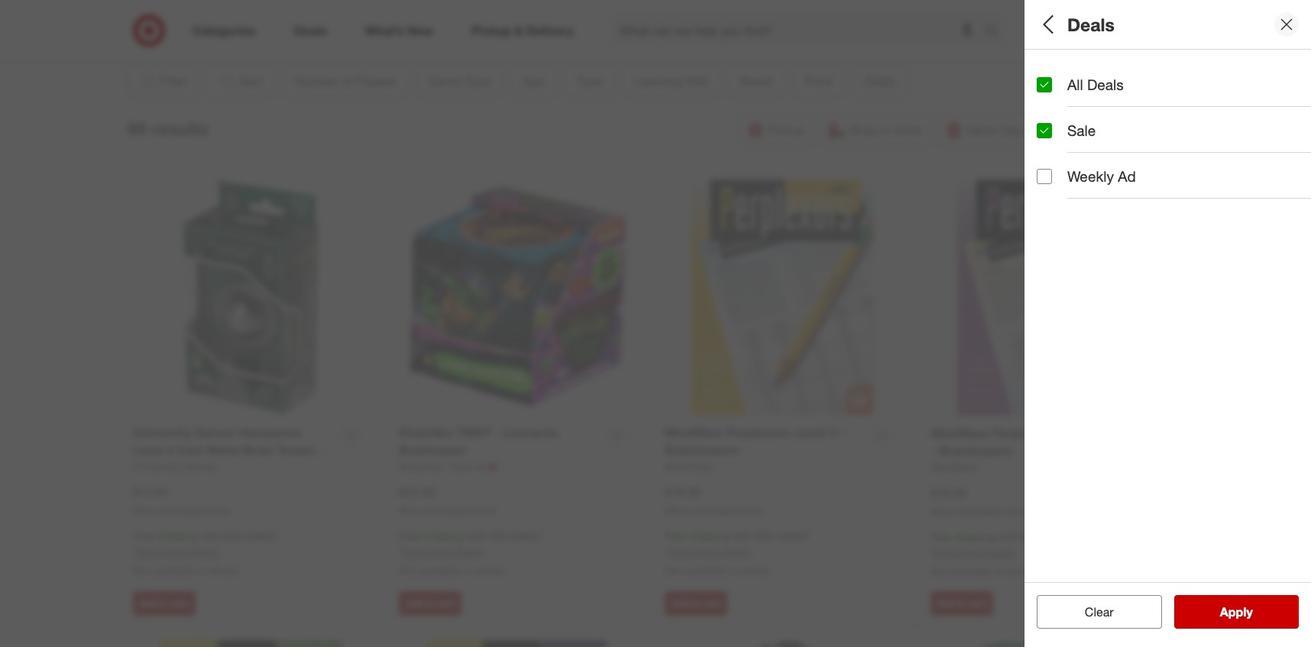 Task type: locate. For each thing, give the bounding box(es) containing it.
purchased
[[159, 505, 203, 516], [425, 505, 469, 516], [691, 505, 735, 516], [957, 506, 1001, 517]]

1 horizontal spatial $16.95
[[931, 485, 968, 500]]

shipping
[[157, 530, 198, 543], [423, 530, 464, 543], [689, 530, 730, 543], [955, 531, 996, 544]]

adult
[[1064, 187, 1089, 200]]

stores
[[209, 564, 238, 577], [475, 564, 504, 577], [741, 564, 770, 577], [1007, 565, 1036, 578]]

game type classic games; creative games
[[1037, 114, 1192, 146]]

sale
[[1068, 122, 1096, 139]]

all filters dialog
[[1025, 0, 1312, 647]]

0 horizontal spatial results
[[152, 117, 209, 139]]

1 horizontal spatial results
[[1230, 605, 1269, 620]]

all left filters
[[1037, 13, 1058, 35]]

0 horizontal spatial $16.95
[[665, 484, 702, 500]]

1;
[[1037, 80, 1046, 93]]

results inside "button"
[[1230, 605, 1269, 620]]

99
[[127, 117, 147, 139]]

free
[[133, 530, 154, 543], [399, 530, 420, 543], [665, 530, 686, 543], [931, 531, 952, 544]]

when
[[133, 505, 157, 516], [399, 505, 423, 516], [665, 505, 689, 516], [931, 506, 955, 517]]

all
[[1037, 13, 1058, 35], [1068, 76, 1084, 93]]

with
[[201, 530, 221, 543], [467, 530, 487, 543], [733, 530, 753, 543], [999, 531, 1019, 544]]

Sale checkbox
[[1037, 123, 1053, 138]]

apply.
[[191, 546, 220, 559], [457, 546, 486, 559], [723, 546, 752, 559], [989, 547, 1018, 560]]

in
[[198, 564, 206, 577], [464, 564, 472, 577], [730, 564, 738, 577], [996, 565, 1004, 578]]

1 vertical spatial all
[[1068, 76, 1084, 93]]

filters
[[1063, 13, 1111, 35]]

*
[[133, 546, 137, 559], [399, 546, 403, 559], [665, 546, 669, 559], [931, 547, 935, 560]]

results
[[152, 117, 209, 139], [1230, 605, 1269, 620]]

99 results
[[127, 117, 209, 139]]

$14.87
[[133, 484, 170, 500]]

0 vertical spatial results
[[152, 117, 209, 139]]

when inside $14.87 when purchased online
[[133, 505, 157, 516]]

deals up type
[[1088, 76, 1124, 93]]

clear
[[1078, 605, 1107, 620], [1085, 605, 1114, 620]]

results right see
[[1230, 605, 1269, 620]]

$16.95
[[665, 484, 702, 500], [931, 485, 968, 500]]

weekly
[[1068, 168, 1114, 185]]

exclusions
[[137, 546, 188, 559], [403, 546, 454, 559], [669, 546, 720, 559], [935, 547, 986, 560]]

2 clear from the left
[[1085, 605, 1114, 620]]

exclusions apply. button
[[137, 545, 220, 560], [403, 545, 486, 560], [669, 545, 752, 560], [935, 546, 1018, 561]]

$14.87 when purchased online
[[133, 484, 230, 516]]

classic
[[1037, 133, 1072, 146]]

orders*
[[244, 530, 279, 543], [510, 530, 545, 543], [776, 530, 811, 543], [1042, 531, 1077, 544]]

results for 99 results
[[152, 117, 209, 139]]

clear inside button
[[1078, 605, 1107, 620]]

deals
[[1068, 13, 1115, 35], [1088, 76, 1124, 93]]

clear button
[[1037, 595, 1162, 629]]

all right 2
[[1068, 76, 1084, 93]]

search
[[978, 24, 1015, 39]]

1 horizontal spatial $16.95 when purchased online
[[931, 485, 1028, 517]]

$35
[[224, 530, 241, 543], [490, 530, 507, 543], [756, 530, 773, 543], [1022, 531, 1039, 544]]

1 vertical spatial results
[[1230, 605, 1269, 620]]

all inside deals dialog
[[1068, 76, 1084, 93]]

$16.95 when purchased online
[[665, 484, 762, 516], [931, 485, 1028, 517]]

all inside dialog
[[1037, 13, 1058, 35]]

0 horizontal spatial all
[[1037, 13, 1058, 35]]

1 horizontal spatial all
[[1068, 76, 1084, 93]]

clear inside button
[[1085, 605, 1114, 620]]

online
[[206, 505, 230, 516], [472, 505, 496, 516], [738, 505, 762, 516], [1004, 506, 1028, 517]]

number
[[1037, 60, 1092, 78]]

all for all filters
[[1037, 13, 1058, 35]]

deals up sponsored
[[1068, 13, 1115, 35]]

results right the 99
[[152, 117, 209, 139]]

games
[[1158, 133, 1192, 146]]

free shipping with $35 orders* * exclusions apply. not available in stores
[[133, 530, 279, 577], [399, 530, 545, 577], [665, 530, 811, 577], [931, 531, 1077, 578]]

0 vertical spatial all
[[1037, 13, 1058, 35]]

available
[[153, 564, 195, 577], [419, 564, 461, 577], [685, 564, 727, 577], [951, 565, 993, 578]]

1 clear from the left
[[1078, 605, 1107, 620]]

not
[[133, 564, 150, 577], [399, 564, 416, 577], [665, 564, 682, 577], [931, 565, 948, 578]]

online inside $25.99 when purchased online
[[472, 505, 496, 516]]

kids;
[[1037, 187, 1061, 200]]

number of players 1; 2
[[1037, 60, 1165, 93]]

games;
[[1075, 133, 1112, 146]]

What can we help you find? suggestions appear below search field
[[611, 14, 989, 47]]

players
[[1114, 60, 1165, 78]]

clear all
[[1078, 605, 1122, 620]]

1 vertical spatial deals
[[1088, 76, 1124, 93]]

clear for clear all
[[1078, 605, 1107, 620]]

weekly ad
[[1068, 168, 1136, 185]]



Task type: vqa. For each thing, say whether or not it's contained in the screenshot.
1st Free shipping * * Exclusions Apply. Not available at Austin South Lamar Check nearby stores from the right
no



Task type: describe. For each thing, give the bounding box(es) containing it.
see
[[1204, 605, 1226, 620]]

clear all button
[[1037, 595, 1162, 629]]

$25.99 when purchased online
[[399, 484, 496, 516]]

age kids; adult
[[1037, 167, 1089, 200]]

purchased inside $14.87 when purchased online
[[159, 505, 203, 516]]

see results
[[1204, 605, 1269, 620]]

type
[[1082, 114, 1114, 131]]

0 horizontal spatial $16.95 when purchased online
[[665, 484, 762, 516]]

all filters
[[1037, 13, 1111, 35]]

all
[[1110, 605, 1122, 620]]

all for all deals
[[1068, 76, 1084, 93]]

All Deals checkbox
[[1037, 77, 1053, 92]]

advertisement region
[[191, 0, 1109, 36]]

sponsored
[[1063, 37, 1109, 48]]

creative
[[1115, 133, 1155, 146]]

search button
[[978, 14, 1015, 50]]

when inside $25.99 when purchased online
[[399, 505, 423, 516]]

deals dialog
[[1025, 0, 1312, 647]]

all deals
[[1068, 76, 1124, 93]]

0 vertical spatial deals
[[1068, 13, 1115, 35]]

age
[[1037, 167, 1064, 185]]

online inside $14.87 when purchased online
[[206, 505, 230, 516]]

Weekly Ad checkbox
[[1037, 169, 1053, 184]]

results for see results
[[1230, 605, 1269, 620]]

clear for clear
[[1085, 605, 1114, 620]]

apply
[[1221, 605, 1253, 620]]

$25.99
[[399, 484, 436, 500]]

see results button
[[1174, 595, 1299, 629]]

2
[[1049, 80, 1055, 93]]

purchased inside $25.99 when purchased online
[[425, 505, 469, 516]]

ad
[[1118, 168, 1136, 185]]

game
[[1037, 114, 1078, 131]]

apply button
[[1174, 595, 1299, 629]]

of
[[1096, 60, 1110, 78]]



